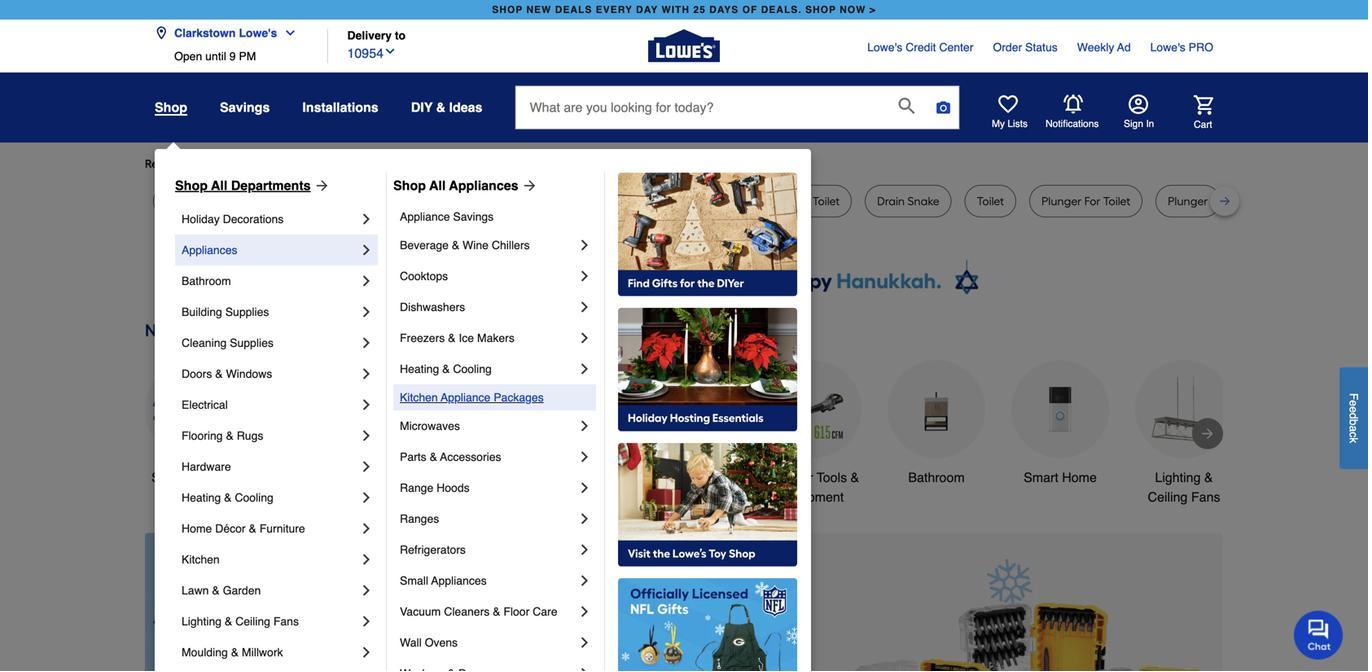Task type: describe. For each thing, give the bounding box(es) containing it.
wall ovens link
[[400, 627, 577, 658]]

moulding & millwork
[[182, 646, 283, 659]]

chevron right image for doors & windows
[[358, 366, 375, 382]]

25
[[693, 4, 706, 15]]

2 vertical spatial kitchen
[[182, 553, 220, 566]]

10954
[[347, 46, 384, 61]]

new deals every day during 25 days of deals image
[[145, 317, 1223, 344]]

Search Query text field
[[516, 86, 886, 129]]

lowe's credit center
[[867, 41, 974, 54]]

departments
[[231, 178, 311, 193]]

chevron right image for electrical link on the left bottom of the page
[[358, 397, 375, 413]]

1 vertical spatial home
[[182, 522, 212, 535]]

location image
[[155, 26, 168, 40]]

chevron right image for holiday decorations link
[[358, 211, 375, 227]]

shop these last-minute gifts. $99 or less. quantities are limited and won't last. image
[[145, 533, 408, 671]]

refrigerators link
[[400, 534, 577, 565]]

deals
[[203, 470, 236, 485]]

plunger for toilet
[[1042, 194, 1131, 208]]

freezers
[[400, 331, 445, 345]]

sign in
[[1124, 118, 1154, 129]]

small appliances link
[[400, 565, 577, 596]]

cleaning supplies link
[[182, 327, 358, 358]]

delivery to
[[347, 29, 406, 42]]

chevron right image for building supplies link
[[358, 304, 375, 320]]

chevron right image for freezers & ice makers
[[577, 330, 593, 346]]

cooling for heating & cooling link to the bottom
[[235, 491, 274, 504]]

deals
[[555, 4, 592, 15]]

chevron right image for cleaning supplies link
[[358, 335, 375, 351]]

lowe's for lowe's credit center
[[867, 41, 903, 54]]

tools inside 'outdoor tools & equipment'
[[817, 470, 847, 485]]

cooktops link
[[400, 261, 577, 292]]

center
[[939, 41, 974, 54]]

2 toilet from the left
[[813, 194, 840, 208]]

smart
[[1024, 470, 1059, 485]]

shop all deals button
[[145, 360, 243, 487]]

to
[[395, 29, 406, 42]]

1 plumbing from the left
[[417, 194, 467, 208]]

pro
[[1189, 41, 1214, 54]]

chevron right image for vacuum cleaners & floor care 'link'
[[577, 604, 593, 620]]

0 horizontal spatial savings
[[220, 100, 270, 115]]

savings inside 'link'
[[453, 210, 494, 223]]

lowe's home improvement lists image
[[999, 94, 1018, 114]]

appliances inside 'link'
[[449, 178, 518, 193]]

now
[[840, 4, 866, 15]]

deals.
[[761, 4, 802, 15]]

find gifts for the diyer. image
[[618, 173, 797, 296]]

1 vertical spatial heating & cooling
[[182, 491, 274, 504]]

kitchen link
[[182, 544, 358, 575]]

chevron right image for microwaves link in the left of the page
[[577, 418, 593, 434]]

chevron right image for ranges
[[577, 511, 593, 527]]

2 vertical spatial appliances
[[431, 574, 487, 587]]

d
[[1348, 413, 1361, 419]]

sign in button
[[1124, 94, 1154, 130]]

floor
[[504, 605, 530, 618]]

1 vertical spatial fans
[[274, 615, 299, 628]]

range
[[400, 481, 433, 494]]

order status
[[993, 41, 1058, 54]]

lawn & garden link
[[182, 575, 358, 606]]

chevron right image for refrigerators link
[[577, 542, 593, 558]]

kitchen for kitchen faucets
[[642, 470, 686, 485]]

appliance savings
[[400, 210, 494, 223]]

chevron right image for small appliances link
[[577, 573, 593, 589]]

0 vertical spatial heating & cooling
[[400, 362, 492, 375]]

searches
[[226, 157, 274, 171]]

microwaves
[[400, 419, 460, 432]]

k
[[1348, 437, 1361, 443]]

shop for shop all appliances
[[393, 178, 426, 193]]

0 horizontal spatial bathroom
[[182, 274, 231, 288]]

clarkstown lowe's button
[[155, 17, 303, 50]]

dishwashers
[[400, 301, 465, 314]]

1 tools from the left
[[426, 470, 457, 485]]

building supplies
[[182, 305, 269, 318]]

freezers & ice makers link
[[400, 323, 577, 353]]

kitchen faucets button
[[640, 360, 738, 487]]

range hoods link
[[400, 472, 577, 503]]

refrigerators
[[400, 543, 466, 556]]

search image
[[899, 98, 915, 114]]

parts & accessories
[[400, 450, 501, 463]]

>
[[870, 4, 876, 15]]

& for parts & accessories link
[[430, 450, 437, 463]]

1 e from the top
[[1348, 400, 1361, 406]]

chevron right image for moulding & millwork link
[[358, 644, 375, 661]]

& for moulding & millwork link
[[231, 646, 239, 659]]

diy
[[411, 100, 433, 115]]

kitchen faucets
[[642, 470, 736, 485]]

plunger for plunger
[[1168, 194, 1208, 208]]

holiday
[[182, 213, 220, 226]]

décor
[[215, 522, 246, 535]]

millwork
[[242, 646, 283, 659]]

officially licensed n f l gifts. shop now. image
[[618, 578, 797, 671]]

in
[[1146, 118, 1154, 129]]

equipment
[[782, 489, 844, 505]]

recommended searches for you
[[145, 157, 312, 171]]

of
[[742, 4, 758, 15]]

cleaning
[[182, 336, 227, 349]]

doors & windows
[[182, 367, 272, 380]]

windows
[[226, 367, 272, 380]]

visit the lowe's toy shop. image
[[618, 443, 797, 567]]

lowe's home improvement cart image
[[1194, 95, 1214, 115]]

clarkstown lowe's
[[174, 26, 277, 40]]

3 snake from the left
[[759, 194, 791, 208]]

& for flooring & rugs link
[[226, 429, 234, 442]]

toilet auger
[[165, 194, 227, 208]]

shop for shop all deals
[[151, 470, 182, 485]]

moulding
[[182, 646, 228, 659]]

chevron right image for beverage & wine chillers link
[[577, 237, 593, 253]]

1 shop from the left
[[492, 4, 523, 15]]

beverage
[[400, 239, 449, 252]]

smart home button
[[1012, 360, 1109, 487]]

appliance inside "link"
[[441, 391, 491, 404]]

4 snake from the left
[[908, 194, 940, 208]]

lowe's for lowe's pro
[[1151, 41, 1186, 54]]

open
[[174, 50, 202, 63]]

2 plumbing from the left
[[707, 194, 756, 208]]

f
[[1348, 393, 1361, 400]]

cooling for the top heating & cooling link
[[453, 362, 492, 375]]

& for 'lawn & garden' link on the left of page
[[212, 584, 220, 597]]

ranges link
[[400, 503, 577, 534]]

electrical
[[182, 398, 228, 411]]

shop new deals every day with 25 days of deals. shop now >
[[492, 4, 876, 15]]

& inside 'outdoor tools & equipment'
[[851, 470, 859, 485]]

chevron right image for wall ovens
[[577, 634, 593, 651]]

chevron down image
[[384, 45, 397, 58]]

order status link
[[993, 39, 1058, 55]]

lighting & ceiling fans inside button
[[1148, 470, 1220, 505]]

outdoor tools & equipment button
[[764, 360, 862, 507]]

for inside heading
[[276, 157, 291, 171]]

chevron right image for cooktops
[[577, 268, 593, 284]]

my
[[992, 118, 1005, 129]]

holiday decorations
[[182, 213, 284, 226]]

care
[[533, 605, 557, 618]]

savings button
[[220, 93, 270, 122]]

& for diy & ideas button
[[436, 100, 446, 115]]

plunger for plunger for toilet
[[1042, 194, 1082, 208]]



Task type: locate. For each thing, give the bounding box(es) containing it.
1 horizontal spatial kitchen
[[400, 391, 438, 404]]

holiday hosting essentials. image
[[618, 308, 797, 432]]

1 plunger from the left
[[1042, 194, 1082, 208]]

0 horizontal spatial heating & cooling
[[182, 491, 274, 504]]

diy & ideas button
[[411, 93, 483, 122]]

lowe's up pm
[[239, 26, 277, 40]]

savings down pm
[[220, 100, 270, 115]]

my lists
[[992, 118, 1028, 129]]

0 horizontal spatial home
[[182, 522, 212, 535]]

1 horizontal spatial fans
[[1191, 489, 1220, 505]]

1 horizontal spatial shop
[[393, 178, 426, 193]]

heating & cooling
[[400, 362, 492, 375], [182, 491, 274, 504]]

heating down shop all deals
[[182, 491, 221, 504]]

10954 button
[[347, 42, 397, 63]]

heating
[[400, 362, 439, 375], [182, 491, 221, 504]]

1 vertical spatial cooling
[[235, 491, 274, 504]]

tools down parts & accessories
[[426, 470, 457, 485]]

wall ovens
[[400, 636, 458, 649]]

home
[[1062, 470, 1097, 485], [182, 522, 212, 535]]

0 horizontal spatial kitchen
[[182, 553, 220, 566]]

lowe's
[[239, 26, 277, 40], [867, 41, 903, 54], [1151, 41, 1186, 54]]

0 horizontal spatial shop
[[175, 178, 208, 193]]

cooling up kitchen appliance packages
[[453, 362, 492, 375]]

supplies for building supplies
[[225, 305, 269, 318]]

1 snake from the left
[[363, 194, 395, 208]]

plumbing up appliance savings at the left of page
[[417, 194, 467, 208]]

appliances up cleaners
[[431, 574, 487, 587]]

pm
[[239, 50, 256, 63]]

1 vertical spatial supplies
[[230, 336, 274, 349]]

1 vertical spatial shop
[[151, 470, 182, 485]]

tools
[[426, 470, 457, 485], [817, 470, 847, 485]]

heating & cooling link
[[400, 353, 577, 384], [182, 482, 358, 513]]

day
[[636, 4, 658, 15]]

notifications
[[1046, 118, 1099, 130]]

2 horizontal spatial kitchen
[[642, 470, 686, 485]]

1 horizontal spatial lowe's
[[867, 41, 903, 54]]

supplies up windows
[[230, 336, 274, 349]]

e up d
[[1348, 400, 1361, 406]]

savings up wine
[[453, 210, 494, 223]]

b
[[1348, 419, 1361, 425]]

status
[[1025, 41, 1058, 54]]

e
[[1348, 400, 1361, 406], [1348, 406, 1361, 413]]

0 vertical spatial arrow right image
[[518, 178, 538, 194]]

shop all departments link
[[175, 176, 330, 195]]

& for heating & cooling link to the bottom
[[224, 491, 232, 504]]

my lists link
[[992, 94, 1028, 130]]

0 vertical spatial decorations
[[223, 213, 284, 226]]

bathroom link
[[182, 266, 358, 296]]

lowe's wishes you and your family a happy hanukkah. image
[[145, 260, 1223, 301]]

chevron right image for kitchen "link"
[[358, 551, 375, 568]]

& for the top heating & cooling link
[[442, 362, 450, 375]]

toilet down my
[[977, 194, 1004, 208]]

small
[[400, 574, 428, 587]]

appliances link
[[182, 235, 358, 266]]

lighting & ceiling fans
[[1148, 470, 1220, 505], [182, 615, 299, 628]]

chevron right image for bathroom
[[358, 273, 375, 289]]

shop left the now
[[805, 4, 836, 15]]

lowe's home improvement account image
[[1129, 94, 1148, 114]]

building supplies link
[[182, 296, 358, 327]]

1 horizontal spatial lighting & ceiling fans
[[1148, 470, 1220, 505]]

1 horizontal spatial heating
[[400, 362, 439, 375]]

shop up snake for plumbing
[[393, 178, 426, 193]]

camera image
[[935, 99, 952, 116]]

appliance up microwaves link in the left of the page
[[441, 391, 491, 404]]

ideas
[[449, 100, 483, 115]]

appliances up "appliance savings" 'link'
[[449, 178, 518, 193]]

appliances
[[449, 178, 518, 193], [182, 244, 237, 257], [431, 574, 487, 587]]

ceiling inside lighting & ceiling fans link
[[236, 615, 270, 628]]

lighting inside lighting & ceiling fans link
[[182, 615, 222, 628]]

home inside button
[[1062, 470, 1097, 485]]

1 horizontal spatial lighting
[[1155, 470, 1201, 485]]

cleaners
[[444, 605, 490, 618]]

1 horizontal spatial decorations
[[530, 489, 600, 505]]

chevron right image for lighting & ceiling fans link
[[358, 613, 375, 630]]

kitchen for kitchen appliance packages
[[400, 391, 438, 404]]

1 vertical spatial lighting
[[182, 615, 222, 628]]

& for 'doors & windows' link on the left
[[215, 367, 223, 380]]

0 vertical spatial appliances
[[449, 178, 518, 193]]

0 vertical spatial lighting & ceiling fans
[[1148, 470, 1220, 505]]

0 horizontal spatial decorations
[[223, 213, 284, 226]]

1 vertical spatial heating
[[182, 491, 221, 504]]

lowe's inside lowe's credit center link
[[867, 41, 903, 54]]

chevron right image for appliances link
[[358, 242, 375, 258]]

makers
[[477, 331, 515, 345]]

tools up equipment
[[817, 470, 847, 485]]

arrow right image
[[311, 178, 330, 194]]

outdoor tools & equipment
[[766, 470, 859, 505]]

lowe's inside lowe's pro link
[[1151, 41, 1186, 54]]

chevron right image for parts & accessories link
[[577, 449, 593, 465]]

cooling up home décor & furniture
[[235, 491, 274, 504]]

chevron right image for flooring & rugs link
[[358, 428, 375, 444]]

plumbing down recommended searches for you heading in the top of the page
[[707, 194, 756, 208]]

vacuum cleaners & floor care link
[[400, 596, 577, 627]]

appliances down holiday
[[182, 244, 237, 257]]

heating & cooling link up furniture
[[182, 482, 358, 513]]

heating & cooling down freezers & ice makers
[[400, 362, 492, 375]]

1 horizontal spatial all
[[211, 178, 227, 193]]

0 vertical spatial ceiling
[[1148, 489, 1188, 505]]

0 horizontal spatial heating & cooling link
[[182, 482, 358, 513]]

0 horizontal spatial cooling
[[235, 491, 274, 504]]

0 vertical spatial lighting
[[1155, 470, 1201, 485]]

2 shop from the left
[[805, 4, 836, 15]]

all inside button
[[185, 470, 199, 485]]

0 vertical spatial cooling
[[453, 362, 492, 375]]

0 vertical spatial home
[[1062, 470, 1097, 485]]

0 horizontal spatial plumbing
[[417, 194, 467, 208]]

0 horizontal spatial fans
[[274, 615, 299, 628]]

wall
[[400, 636, 422, 649]]

shop up toilet auger
[[175, 178, 208, 193]]

chevron right image for hardware link
[[358, 459, 375, 475]]

building
[[182, 305, 222, 318]]

installations button
[[302, 93, 378, 122]]

toilet up holiday
[[165, 194, 192, 208]]

chevron right image
[[358, 211, 375, 227], [577, 237, 593, 253], [358, 242, 375, 258], [577, 299, 593, 315], [358, 304, 375, 320], [358, 335, 375, 351], [577, 361, 593, 377], [358, 397, 375, 413], [577, 418, 593, 434], [358, 428, 375, 444], [577, 449, 593, 465], [358, 459, 375, 475], [358, 489, 375, 506], [358, 520, 375, 537], [577, 542, 593, 558], [358, 551, 375, 568], [577, 573, 593, 589], [577, 604, 593, 620], [358, 613, 375, 630], [358, 644, 375, 661]]

lowe's left credit
[[867, 41, 903, 54]]

1 toilet from the left
[[165, 194, 192, 208]]

2 plunger from the left
[[1168, 194, 1208, 208]]

3 toilet from the left
[[977, 194, 1004, 208]]

arrow right image inside shop all appliances 'link'
[[518, 178, 538, 194]]

1 horizontal spatial heating & cooling link
[[400, 353, 577, 384]]

rugs
[[237, 429, 263, 442]]

decorations for christmas
[[530, 489, 600, 505]]

snake for plumbing
[[363, 194, 467, 208]]

None search field
[[515, 86, 960, 144]]

1 shop from the left
[[175, 178, 208, 193]]

1 horizontal spatial plumbing
[[707, 194, 756, 208]]

1 horizontal spatial bathroom
[[908, 470, 965, 485]]

decorations down shop all departments link
[[223, 213, 284, 226]]

all for departments
[[211, 178, 227, 193]]

fans inside lighting & ceiling fans
[[1191, 489, 1220, 505]]

1 vertical spatial ceiling
[[236, 615, 270, 628]]

1 vertical spatial appliance
[[441, 391, 491, 404]]

sign
[[1124, 118, 1144, 129]]

0 horizontal spatial lighting
[[182, 615, 222, 628]]

plunger down "cart"
[[1168, 194, 1208, 208]]

holiday decorations link
[[182, 204, 358, 235]]

all for appliances
[[429, 178, 446, 193]]

1 horizontal spatial tools
[[817, 470, 847, 485]]

faucets
[[689, 470, 736, 485]]

decorations for holiday
[[223, 213, 284, 226]]

0 horizontal spatial ceiling
[[236, 615, 270, 628]]

wine
[[463, 239, 489, 252]]

supplies up cleaning supplies
[[225, 305, 269, 318]]

chevron right image for range hoods
[[577, 480, 593, 496]]

shop for shop all departments
[[175, 178, 208, 193]]

lowe's left pro
[[1151, 41, 1186, 54]]

lighting
[[1155, 470, 1201, 485], [182, 615, 222, 628]]

1 vertical spatial decorations
[[530, 489, 600, 505]]

shop inside shop all appliances 'link'
[[393, 178, 426, 193]]

appliance down snake for plumbing
[[400, 210, 450, 223]]

kitchen inside button
[[642, 470, 686, 485]]

heating down freezers
[[400, 362, 439, 375]]

4 toilet from the left
[[1103, 194, 1131, 208]]

ranges
[[400, 512, 439, 525]]

& for lighting & ceiling fans link
[[225, 615, 232, 628]]

2 snake from the left
[[638, 194, 669, 208]]

shop inside shop all departments link
[[175, 178, 208, 193]]

home décor & furniture
[[182, 522, 305, 535]]

2 shop from the left
[[393, 178, 426, 193]]

2 tools from the left
[[817, 470, 847, 485]]

1 vertical spatial savings
[[453, 210, 494, 223]]

chevron down image
[[277, 26, 297, 40]]

shop left new at the top of page
[[492, 4, 523, 15]]

auger
[[195, 194, 227, 208]]

f e e d b a c k
[[1348, 393, 1361, 443]]

1 horizontal spatial cooling
[[453, 362, 492, 375]]

chevron right image
[[577, 268, 593, 284], [358, 273, 375, 289], [577, 330, 593, 346], [358, 366, 375, 382], [577, 480, 593, 496], [577, 511, 593, 527], [358, 582, 375, 599], [577, 634, 593, 651], [577, 665, 593, 671]]

0 vertical spatial shop
[[155, 100, 187, 115]]

all up auger
[[211, 178, 227, 193]]

bathroom
[[182, 274, 231, 288], [908, 470, 965, 485]]

christmas
[[536, 470, 595, 485]]

0 horizontal spatial plunger
[[1042, 194, 1082, 208]]

heating & cooling down deals
[[182, 491, 274, 504]]

1 horizontal spatial plunger
[[1168, 194, 1208, 208]]

0 horizontal spatial shop
[[492, 4, 523, 15]]

1 vertical spatial lighting & ceiling fans
[[182, 615, 299, 628]]

flooring
[[182, 429, 223, 442]]

all for deals
[[185, 470, 199, 485]]

1 vertical spatial appliances
[[182, 244, 237, 257]]

cart
[[1194, 119, 1212, 130]]

0 vertical spatial savings
[[220, 100, 270, 115]]

lighting inside lighting & ceiling fans button
[[1155, 470, 1201, 485]]

cleaning supplies
[[182, 336, 274, 349]]

0 vertical spatial heating
[[400, 362, 439, 375]]

drain
[[877, 194, 905, 208]]

kitchen up microwaves
[[400, 391, 438, 404]]

1 horizontal spatial ceiling
[[1148, 489, 1188, 505]]

kitchen appliance packages link
[[400, 384, 593, 410]]

0 horizontal spatial tools
[[426, 470, 457, 485]]

0 horizontal spatial all
[[185, 470, 199, 485]]

home left décor at the left of page
[[182, 522, 212, 535]]

a
[[1348, 425, 1361, 432]]

every
[[596, 4, 633, 15]]

shop left deals
[[151, 470, 182, 485]]

0 vertical spatial heating & cooling link
[[400, 353, 577, 384]]

bathroom inside bathroom button
[[908, 470, 965, 485]]

lowe's home improvement notification center image
[[1064, 95, 1083, 114]]

lowe's pro link
[[1151, 39, 1214, 55]]

plunger down the notifications
[[1042, 194, 1082, 208]]

kitchen up lawn
[[182, 553, 220, 566]]

diy & ideas
[[411, 100, 483, 115]]

up to 50 percent off select tools and accessories. image
[[434, 533, 1223, 671]]

0 vertical spatial fans
[[1191, 489, 1220, 505]]

toilet down sign
[[1103, 194, 1131, 208]]

0 horizontal spatial heating
[[182, 491, 221, 504]]

all left deals
[[185, 470, 199, 485]]

shop
[[175, 178, 208, 193], [393, 178, 426, 193]]

lighting & ceiling fans link
[[182, 606, 358, 637]]

chevron right image for the 'home décor & furniture' link
[[358, 520, 375, 537]]

9
[[229, 50, 236, 63]]

& inside 'link'
[[493, 605, 500, 618]]

parts & accessories link
[[400, 441, 577, 472]]

2 horizontal spatial all
[[429, 178, 446, 193]]

2 e from the top
[[1348, 406, 1361, 413]]

0 horizontal spatial lighting & ceiling fans
[[182, 615, 299, 628]]

e up the b
[[1348, 406, 1361, 413]]

1 horizontal spatial arrow right image
[[1200, 426, 1216, 442]]

0 vertical spatial bathroom
[[182, 274, 231, 288]]

lists
[[1008, 118, 1028, 129]]

doors & windows link
[[182, 358, 358, 389]]

1 vertical spatial arrow right image
[[1200, 426, 1216, 442]]

decorations down christmas
[[530, 489, 600, 505]]

1 horizontal spatial shop
[[805, 4, 836, 15]]

0 vertical spatial supplies
[[225, 305, 269, 318]]

shop inside shop all deals button
[[151, 470, 182, 485]]

ceiling inside lighting & ceiling fans
[[1148, 489, 1188, 505]]

ad
[[1117, 41, 1131, 54]]

small appliances
[[400, 574, 487, 587]]

shop button
[[155, 99, 187, 116]]

chat invite button image
[[1294, 610, 1344, 660]]

heating & cooling link down 'makers'
[[400, 353, 577, 384]]

2 horizontal spatial lowe's
[[1151, 41, 1186, 54]]

1 vertical spatial bathroom
[[908, 470, 965, 485]]

lowe's home improvement logo image
[[648, 10, 720, 82]]

lowe's inside clarkstown lowe's button
[[239, 26, 277, 40]]

shop for shop
[[155, 100, 187, 115]]

all up snake for plumbing
[[429, 178, 446, 193]]

tools button
[[393, 360, 490, 487]]

ice
[[459, 331, 474, 345]]

decorations inside button
[[530, 489, 600, 505]]

arrow right image
[[518, 178, 538, 194], [1200, 426, 1216, 442]]

1 vertical spatial kitchen
[[642, 470, 686, 485]]

recommended searches for you heading
[[145, 156, 1223, 172]]

recommended
[[145, 157, 223, 171]]

& for freezers & ice makers link on the left
[[448, 331, 456, 345]]

chevron right image for dishwashers link
[[577, 299, 593, 315]]

appliance inside 'link'
[[400, 210, 450, 223]]

0 vertical spatial kitchen
[[400, 391, 438, 404]]

shop down the open on the top left
[[155, 100, 187, 115]]

smart home
[[1024, 470, 1097, 485]]

flooring & rugs link
[[182, 420, 358, 451]]

1 horizontal spatial home
[[1062, 470, 1097, 485]]

home right smart
[[1062, 470, 1097, 485]]

beverage & wine chillers
[[400, 239, 530, 252]]

0 horizontal spatial lowe's
[[239, 26, 277, 40]]

supplies for cleaning supplies
[[230, 336, 274, 349]]

plumbing snake for toilet
[[707, 194, 840, 208]]

vacuum cleaners & floor care
[[400, 605, 557, 618]]

credit
[[906, 41, 936, 54]]

toilet left drain
[[813, 194, 840, 208]]

shop all appliances
[[393, 178, 518, 193]]

0 horizontal spatial arrow right image
[[518, 178, 538, 194]]

1 horizontal spatial heating & cooling
[[400, 362, 492, 375]]

new
[[526, 4, 552, 15]]

1 horizontal spatial savings
[[453, 210, 494, 223]]

all inside 'link'
[[429, 178, 446, 193]]

home décor & furniture link
[[182, 513, 358, 544]]

chevron right image for lawn & garden
[[358, 582, 375, 599]]

1 vertical spatial heating & cooling link
[[182, 482, 358, 513]]

kitchen left faucets
[[642, 470, 686, 485]]

fans
[[1191, 489, 1220, 505], [274, 615, 299, 628]]

weekly
[[1077, 41, 1114, 54]]

& for beverage & wine chillers link
[[452, 239, 459, 252]]

vacuum
[[400, 605, 441, 618]]

0 vertical spatial appliance
[[400, 210, 450, 223]]



Task type: vqa. For each thing, say whether or not it's contained in the screenshot.
Officially Licensed N F L Gifts. Shop Now. image
yes



